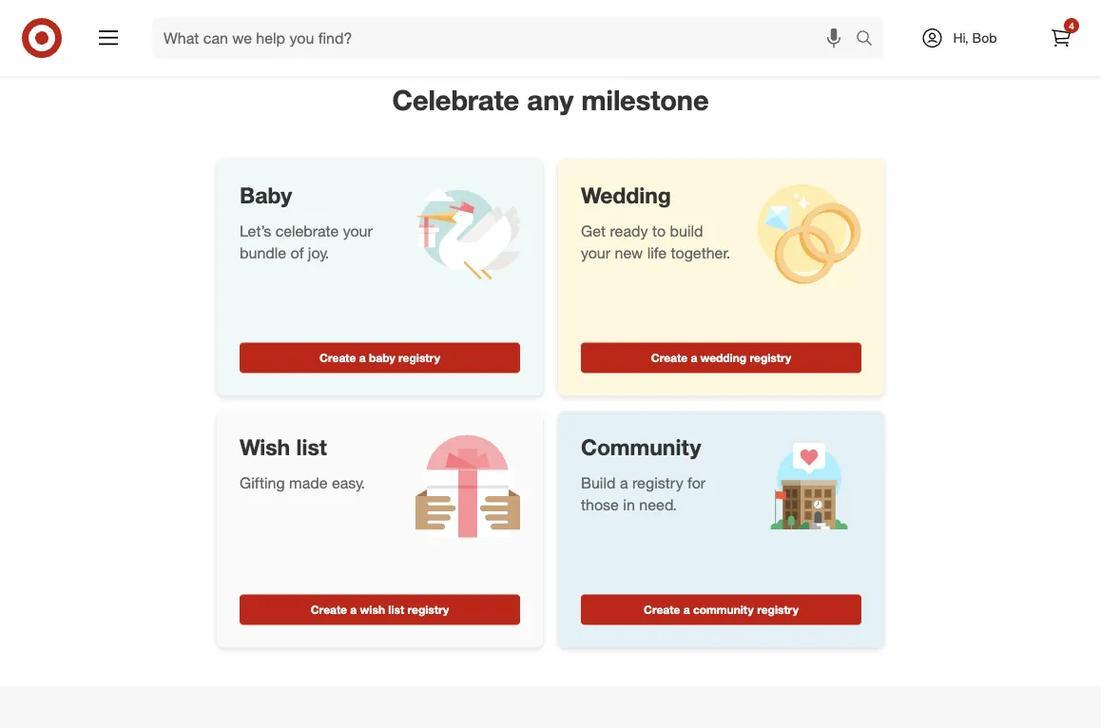 Task type: vqa. For each thing, say whether or not it's contained in the screenshot.
Wish list
yes



Task type: locate. For each thing, give the bounding box(es) containing it.
4
[[1069, 19, 1074, 31]]

a
[[359, 351, 366, 365], [691, 351, 697, 365], [620, 474, 628, 493], [350, 603, 357, 617], [683, 603, 690, 617]]

create left "baby"
[[320, 351, 356, 365]]

list up made on the bottom left
[[296, 434, 327, 461]]

bundle
[[240, 244, 286, 262]]

create left community
[[644, 603, 680, 617]]

joy.
[[308, 244, 329, 262]]

a left the wish
[[350, 603, 357, 617]]

1 vertical spatial list
[[388, 603, 404, 617]]

registry right wedding
[[750, 351, 791, 365]]

list inside 'button'
[[388, 603, 404, 617]]

registry up need.
[[632, 474, 683, 493]]

create
[[320, 351, 356, 365], [651, 351, 688, 365], [311, 603, 347, 617], [644, 603, 680, 617]]

community
[[581, 434, 701, 461]]

wedding
[[701, 351, 747, 365]]

wish
[[360, 603, 385, 617]]

a left community
[[683, 603, 690, 617]]

1 horizontal spatial your
[[581, 244, 611, 262]]

create inside create a wish list registry 'button'
[[311, 603, 347, 617]]

those
[[581, 496, 619, 514]]

create for wedding
[[651, 351, 688, 365]]

new
[[615, 244, 643, 262]]

wish
[[240, 434, 290, 461]]

create left wedding
[[651, 351, 688, 365]]

gifting made easy.
[[240, 474, 365, 493]]

let's celebrate your bundle of joy.
[[240, 222, 373, 262]]

0 horizontal spatial your
[[343, 222, 373, 241]]

a for baby
[[359, 351, 366, 365]]

a up 'in'
[[620, 474, 628, 493]]

registry right community
[[757, 603, 799, 617]]

registry for community
[[757, 603, 799, 617]]

build
[[581, 474, 616, 493]]

a inside build a registry for those in need.
[[620, 474, 628, 493]]

get
[[581, 222, 606, 241]]

create for wish list
[[311, 603, 347, 617]]

a left wedding
[[691, 351, 697, 365]]

need.
[[639, 496, 677, 514]]

in
[[623, 496, 635, 514]]

your
[[343, 222, 373, 241], [581, 244, 611, 262]]

What can we help you find? suggestions appear below search field
[[152, 17, 861, 59]]

create left the wish
[[311, 603, 347, 617]]

create inside create a baby registry button
[[320, 351, 356, 365]]

build a registry for those in need.
[[581, 474, 706, 514]]

hi,
[[953, 29, 969, 46]]

0 vertical spatial list
[[296, 434, 327, 461]]

create inside create a wedding registry button
[[651, 351, 688, 365]]

baby
[[240, 182, 292, 209]]

list
[[296, 434, 327, 461], [388, 603, 404, 617]]

1 horizontal spatial list
[[388, 603, 404, 617]]

0 vertical spatial your
[[343, 222, 373, 241]]

search button
[[847, 17, 893, 63]]

celebrate
[[275, 222, 339, 241]]

create a baby registry
[[320, 351, 440, 365]]

registry right the wish
[[407, 603, 449, 617]]

0 horizontal spatial list
[[296, 434, 327, 461]]

your right the celebrate
[[343, 222, 373, 241]]

your down get
[[581, 244, 611, 262]]

4 link
[[1040, 17, 1082, 59]]

wish list
[[240, 434, 327, 461]]

create for community
[[644, 603, 680, 617]]

a inside 'button'
[[350, 603, 357, 617]]

registry right "baby"
[[399, 351, 440, 365]]

a left "baby"
[[359, 351, 366, 365]]

together.
[[671, 244, 731, 262]]

1 vertical spatial your
[[581, 244, 611, 262]]

list right the wish
[[388, 603, 404, 617]]

your inside the get ready to build your new life together.
[[581, 244, 611, 262]]

registry
[[399, 351, 440, 365], [750, 351, 791, 365], [632, 474, 683, 493], [407, 603, 449, 617], [757, 603, 799, 617]]

create inside create a community registry button
[[644, 603, 680, 617]]

create a wish list registry button
[[240, 595, 520, 625]]

get ready to build your new life together.
[[581, 222, 731, 262]]



Task type: describe. For each thing, give the bounding box(es) containing it.
wedding
[[581, 182, 671, 209]]

for
[[688, 474, 706, 493]]

registry for wedding
[[750, 351, 791, 365]]

made
[[289, 474, 328, 493]]

registry inside 'button'
[[407, 603, 449, 617]]

registry inside build a registry for those in need.
[[632, 474, 683, 493]]

create a wish list registry
[[311, 603, 449, 617]]

create a baby registry button
[[240, 343, 520, 373]]

ready
[[610, 222, 648, 241]]

a for wish list
[[350, 603, 357, 617]]

to
[[652, 222, 666, 241]]

create a wedding registry button
[[581, 343, 862, 373]]

build
[[670, 222, 703, 241]]

search
[[847, 30, 893, 49]]

bob
[[973, 29, 997, 46]]

any
[[527, 83, 574, 116]]

of
[[291, 244, 304, 262]]

baby
[[369, 351, 395, 365]]

gifting
[[240, 474, 285, 493]]

a for community
[[683, 603, 690, 617]]

easy.
[[332, 474, 365, 493]]

create a community registry button
[[581, 595, 862, 625]]

milestone
[[581, 83, 709, 116]]

celebrate
[[392, 83, 519, 116]]

create for baby
[[320, 351, 356, 365]]

create a community registry
[[644, 603, 799, 617]]

your inside let's celebrate your bundle of joy.
[[343, 222, 373, 241]]

a for wedding
[[691, 351, 697, 365]]

registry for baby
[[399, 351, 440, 365]]

life
[[647, 244, 667, 262]]

create a wedding registry
[[651, 351, 791, 365]]

community
[[693, 603, 754, 617]]

hi, bob
[[953, 29, 997, 46]]

let's
[[240, 222, 271, 241]]

celebrate any milestone
[[392, 83, 709, 116]]



